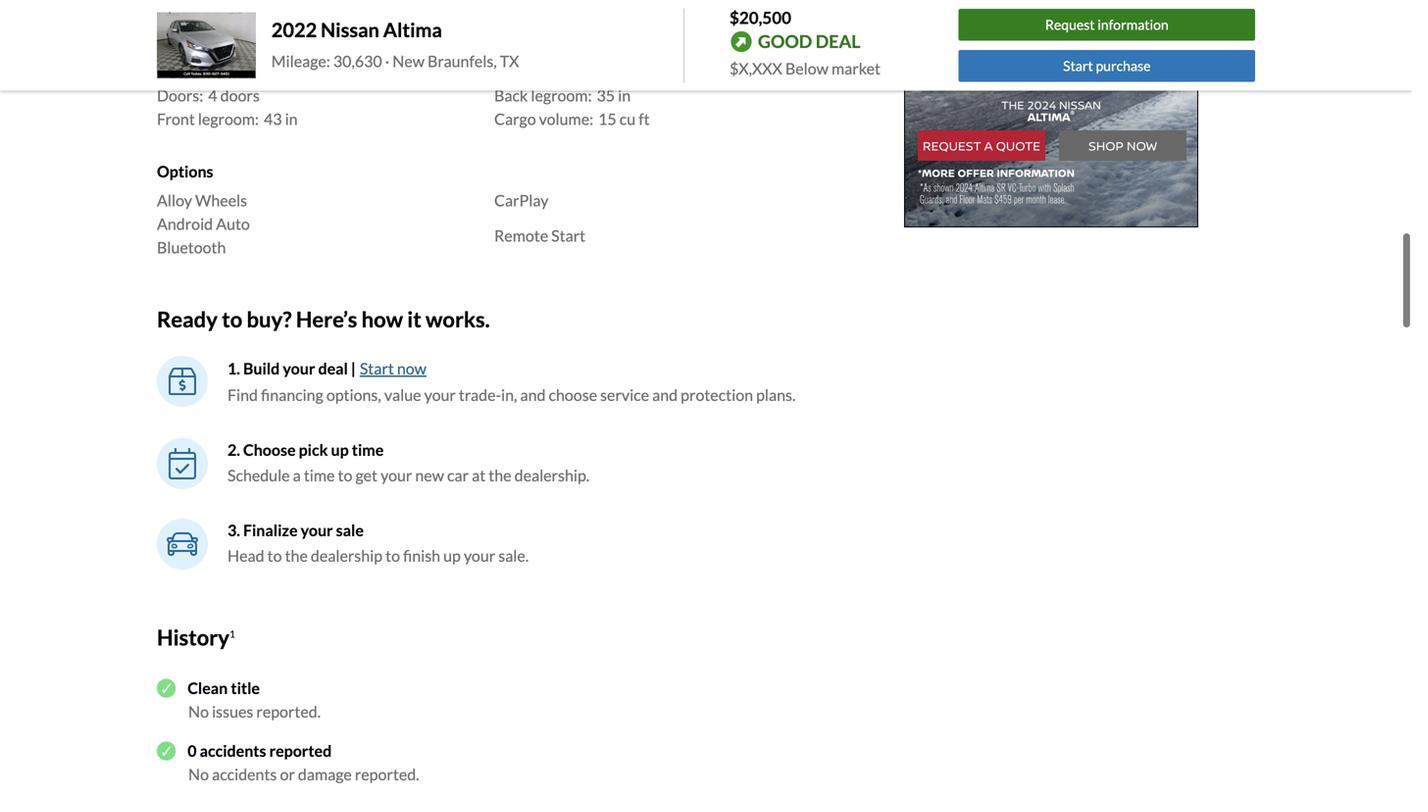 Task type: locate. For each thing, give the bounding box(es) containing it.
0 vertical spatial legroom:
[[531, 86, 592, 105]]

1 vertical spatial time
[[304, 466, 335, 485]]

1.
[[228, 359, 240, 378]]

sale
[[336, 521, 364, 540]]

in,
[[501, 385, 517, 405]]

start down request
[[1063, 57, 1093, 74]]

1 vertical spatial reported.
[[355, 765, 419, 784]]

0 vertical spatial accidents
[[200, 741, 266, 760]]

accidents down "0 accidents reported"
[[212, 765, 277, 784]]

legroom: inside doors: 4 doors front legroom: 43 in
[[198, 109, 259, 128]]

options
[[157, 162, 213, 181]]

to down finalize
[[267, 546, 282, 565]]

time right a
[[304, 466, 335, 485]]

·
[[385, 51, 389, 70]]

value
[[384, 385, 421, 405]]

history
[[157, 625, 229, 650]]

0 horizontal spatial and
[[520, 385, 546, 405]]

1 vdpcheck image from the top
[[157, 679, 176, 698]]

build
[[243, 359, 280, 378]]

deal
[[816, 31, 861, 52]]

35
[[597, 86, 615, 105]]

0 vertical spatial vdpcheck image
[[157, 679, 176, 698]]

no
[[188, 702, 209, 721], [188, 765, 209, 784]]

0 horizontal spatial in
[[285, 109, 298, 128]]

ready to buy? here's how it works.
[[157, 307, 490, 332]]

driver
[[157, 4, 201, 23]]

$x,xxx below market
[[730, 59, 881, 78]]

good
[[758, 31, 812, 52]]

legroom: down doors
[[198, 109, 259, 128]]

1
[[229, 628, 235, 640]]

nissan
[[321, 18, 379, 42]]

2 horizontal spatial start
[[1063, 57, 1093, 74]]

1 no from the top
[[188, 702, 209, 721]]

1 vertical spatial the
[[285, 546, 308, 565]]

vdpcheck image left clean
[[157, 679, 176, 698]]

start
[[1063, 57, 1093, 74], [551, 226, 586, 245], [360, 359, 394, 378]]

purchase
[[1096, 57, 1151, 74]]

braunfels,
[[428, 51, 497, 70]]

no issues reported.
[[188, 702, 321, 721]]

reported. up reported
[[256, 702, 321, 721]]

clean title
[[188, 679, 260, 698]]

0 horizontal spatial time
[[304, 466, 335, 485]]

your left sale.
[[464, 546, 495, 565]]

0 horizontal spatial reported.
[[256, 702, 321, 721]]

no down the 0
[[188, 765, 209, 784]]

1 vertical spatial in
[[285, 109, 298, 128]]

no for no issues reported.
[[188, 702, 209, 721]]

wheels
[[195, 191, 247, 210]]

vdpcheck image
[[157, 679, 176, 698], [157, 742, 176, 761]]

0 horizontal spatial start
[[360, 359, 394, 378]]

2022 nissan altima image
[[157, 12, 256, 78]]

doors:
[[157, 86, 203, 105]]

1 horizontal spatial time
[[352, 440, 384, 460]]

your right get
[[381, 466, 412, 485]]

3. finalize your sale head to the dealership to finish up your sale.
[[228, 521, 529, 565]]

financing
[[261, 385, 323, 405]]

and right in,
[[520, 385, 546, 405]]

2 vdpcheck image from the top
[[157, 742, 176, 761]]

2.
[[228, 440, 240, 460]]

legroom: up the volume:
[[531, 86, 592, 105]]

carplay
[[494, 191, 549, 210]]

a
[[293, 466, 301, 485]]

up
[[331, 440, 349, 460], [443, 546, 461, 565]]

damage
[[298, 765, 352, 784]]

your
[[283, 359, 315, 378], [424, 385, 456, 405], [381, 466, 412, 485], [301, 521, 333, 540], [464, 546, 495, 565]]

0 vertical spatial time
[[352, 440, 384, 460]]

start right "remote"
[[551, 226, 586, 245]]

request
[[1045, 16, 1095, 33]]

to left get
[[338, 466, 352, 485]]

advertisement region
[[904, 0, 1198, 228]]

1 vertical spatial legroom:
[[198, 109, 259, 128]]

the down finalize
[[285, 546, 308, 565]]

0 horizontal spatial legroom:
[[198, 109, 259, 128]]

legroom:
[[531, 86, 592, 105], [198, 109, 259, 128]]

finish
[[403, 546, 440, 565]]

time up get
[[352, 440, 384, 460]]

2 no from the top
[[188, 765, 209, 784]]

ft
[[639, 109, 650, 128]]

1 horizontal spatial in
[[618, 86, 631, 105]]

your right the value
[[424, 385, 456, 405]]

alloy
[[157, 191, 192, 210]]

volume:
[[539, 109, 593, 128]]

to
[[222, 307, 242, 332], [338, 466, 352, 485], [267, 546, 282, 565], [386, 546, 400, 565]]

1 vertical spatial accidents
[[212, 765, 277, 784]]

in right 35
[[618, 86, 631, 105]]

in
[[618, 86, 631, 105], [285, 109, 298, 128]]

no down clean
[[188, 702, 209, 721]]

the inside 2. choose pick up time schedule a time to get your new car at the dealership.
[[489, 466, 512, 485]]

your up financing
[[283, 359, 315, 378]]

the right at
[[489, 466, 512, 485]]

accidents down issues
[[200, 741, 266, 760]]

1. build your deal | start now find financing options, value your trade-in, and choose service and protection plans.
[[228, 359, 796, 405]]

history 1
[[157, 625, 235, 650]]

your inside 2. choose pick up time schedule a time to get your new car at the dealership.
[[381, 466, 412, 485]]

get
[[355, 466, 378, 485]]

up right pick
[[331, 440, 349, 460]]

airbag
[[204, 4, 248, 23]]

1 vertical spatial start
[[551, 226, 586, 245]]

accidents
[[200, 741, 266, 760], [212, 765, 277, 784]]

1 horizontal spatial the
[[489, 466, 512, 485]]

1 vertical spatial up
[[443, 546, 461, 565]]

|
[[351, 359, 356, 378]]

1 vertical spatial no
[[188, 765, 209, 784]]

and right service
[[652, 385, 678, 405]]

up right the finish
[[443, 546, 461, 565]]

good deal
[[758, 31, 861, 52]]

1 horizontal spatial up
[[443, 546, 461, 565]]

no accidents or damage reported.
[[188, 765, 419, 784]]

0 horizontal spatial up
[[331, 440, 349, 460]]

0 vertical spatial the
[[489, 466, 512, 485]]

1 horizontal spatial legroom:
[[531, 86, 592, 105]]

request information button
[[959, 9, 1255, 41]]

0 vertical spatial start
[[1063, 57, 1093, 74]]

sale.
[[498, 546, 529, 565]]

start right |
[[360, 359, 394, 378]]

1 vertical spatial vdpcheck image
[[157, 742, 176, 761]]

vdpcheck image for clean title
[[157, 679, 176, 698]]

new
[[393, 51, 425, 70]]

vdpcheck image for 0 accidents reported
[[157, 742, 176, 761]]

title
[[231, 679, 260, 698]]

0 vertical spatial no
[[188, 702, 209, 721]]

plans.
[[756, 385, 796, 405]]

0 vertical spatial up
[[331, 440, 349, 460]]

tx
[[500, 51, 519, 70]]

up inside 2. choose pick up time schedule a time to get your new car at the dealership.
[[331, 440, 349, 460]]

0 vertical spatial in
[[618, 86, 631, 105]]

reported. right damage
[[355, 765, 419, 784]]

up inside 3. finalize your sale head to the dealership to finish up your sale.
[[443, 546, 461, 565]]

0 horizontal spatial the
[[285, 546, 308, 565]]

driver airbag
[[157, 4, 248, 23]]

2 vertical spatial start
[[360, 359, 394, 378]]

choose
[[243, 440, 296, 460]]

1 horizontal spatial and
[[652, 385, 678, 405]]

start inside button
[[1063, 57, 1093, 74]]

in right the '43'
[[285, 109, 298, 128]]

no for no accidents or damage reported.
[[188, 765, 209, 784]]

accidents for or
[[212, 765, 277, 784]]

and
[[520, 385, 546, 405], [652, 385, 678, 405]]

auto
[[216, 214, 250, 234]]

vdpcheck image left the 0
[[157, 742, 176, 761]]



Task type: describe. For each thing, give the bounding box(es) containing it.
start purchase
[[1063, 57, 1151, 74]]

request information
[[1045, 16, 1169, 33]]

altima
[[383, 18, 442, 42]]

15
[[598, 109, 617, 128]]

start inside 1. build your deal | start now find financing options, value your trade-in, and choose service and protection plans.
[[360, 359, 394, 378]]

43
[[264, 109, 282, 128]]

reported
[[269, 741, 332, 760]]

$x,xxx
[[730, 59, 782, 78]]

bluetooth
[[157, 238, 226, 257]]

back
[[494, 86, 528, 105]]

schedule
[[228, 466, 290, 485]]

front
[[157, 109, 195, 128]]

service
[[600, 385, 649, 405]]

protection
[[681, 385, 753, 405]]

0 vertical spatial reported.
[[256, 702, 321, 721]]

now
[[397, 359, 427, 378]]

choose
[[549, 385, 597, 405]]

1 and from the left
[[520, 385, 546, 405]]

2. choose pick up time schedule a time to get your new car at the dealership.
[[228, 440, 590, 485]]

market
[[832, 59, 881, 78]]

$20,500
[[730, 7, 791, 27]]

dealership
[[311, 546, 383, 565]]

start purchase button
[[959, 50, 1255, 82]]

at
[[472, 466, 486, 485]]

to inside 2. choose pick up time schedule a time to get your new car at the dealership.
[[338, 466, 352, 485]]

dealership.
[[515, 466, 590, 485]]

information
[[1098, 16, 1169, 33]]

the inside 3. finalize your sale head to the dealership to finish up your sale.
[[285, 546, 308, 565]]

2022 nissan altima mileage: 30,630 · new braunfels, tx
[[271, 18, 519, 70]]

1 horizontal spatial reported.
[[355, 765, 419, 784]]

here's
[[296, 307, 357, 332]]

cu
[[620, 109, 636, 128]]

0 accidents reported
[[188, 741, 332, 760]]

mileage:
[[271, 51, 330, 70]]

3.
[[228, 521, 240, 540]]

to left the finish
[[386, 546, 400, 565]]

buy?
[[247, 307, 292, 332]]

doors: 4 doors front legroom: 43 in
[[157, 86, 298, 128]]

clean
[[188, 679, 228, 698]]

4
[[208, 86, 217, 105]]

in inside doors: 4 doors front legroom: 43 in
[[285, 109, 298, 128]]

measurements
[[157, 57, 262, 76]]

head
[[228, 546, 264, 565]]

issues
[[212, 702, 253, 721]]

finalize
[[243, 521, 298, 540]]

remote
[[494, 226, 548, 245]]

pick
[[299, 440, 328, 460]]

0
[[188, 741, 197, 760]]

30,630
[[333, 51, 382, 70]]

below
[[785, 59, 829, 78]]

find
[[228, 385, 258, 405]]

alloy wheels android auto bluetooth
[[157, 191, 250, 257]]

options,
[[326, 385, 381, 405]]

legroom: inside back legroom: 35 in cargo volume: 15 cu ft
[[531, 86, 592, 105]]

doors
[[220, 86, 260, 105]]

android
[[157, 214, 213, 234]]

to left buy?
[[222, 307, 242, 332]]

how
[[362, 307, 403, 332]]

cargo
[[494, 109, 536, 128]]

back legroom: 35 in cargo volume: 15 cu ft
[[494, 86, 650, 128]]

accidents for reported
[[200, 741, 266, 760]]

2022
[[271, 18, 317, 42]]

works.
[[426, 307, 490, 332]]

1 horizontal spatial start
[[551, 226, 586, 245]]

your left the sale
[[301, 521, 333, 540]]

deal
[[318, 359, 348, 378]]

in inside back legroom: 35 in cargo volume: 15 cu ft
[[618, 86, 631, 105]]

remote start
[[494, 226, 586, 245]]

2 and from the left
[[652, 385, 678, 405]]

ready
[[157, 307, 218, 332]]

trade-
[[459, 385, 501, 405]]

it
[[407, 307, 422, 332]]

or
[[280, 765, 295, 784]]

car
[[447, 466, 469, 485]]

new
[[415, 466, 444, 485]]



Task type: vqa. For each thing, say whether or not it's contained in the screenshot.
your in the 2. Choose pick up time Schedule a time to get your new car at the dealership.
yes



